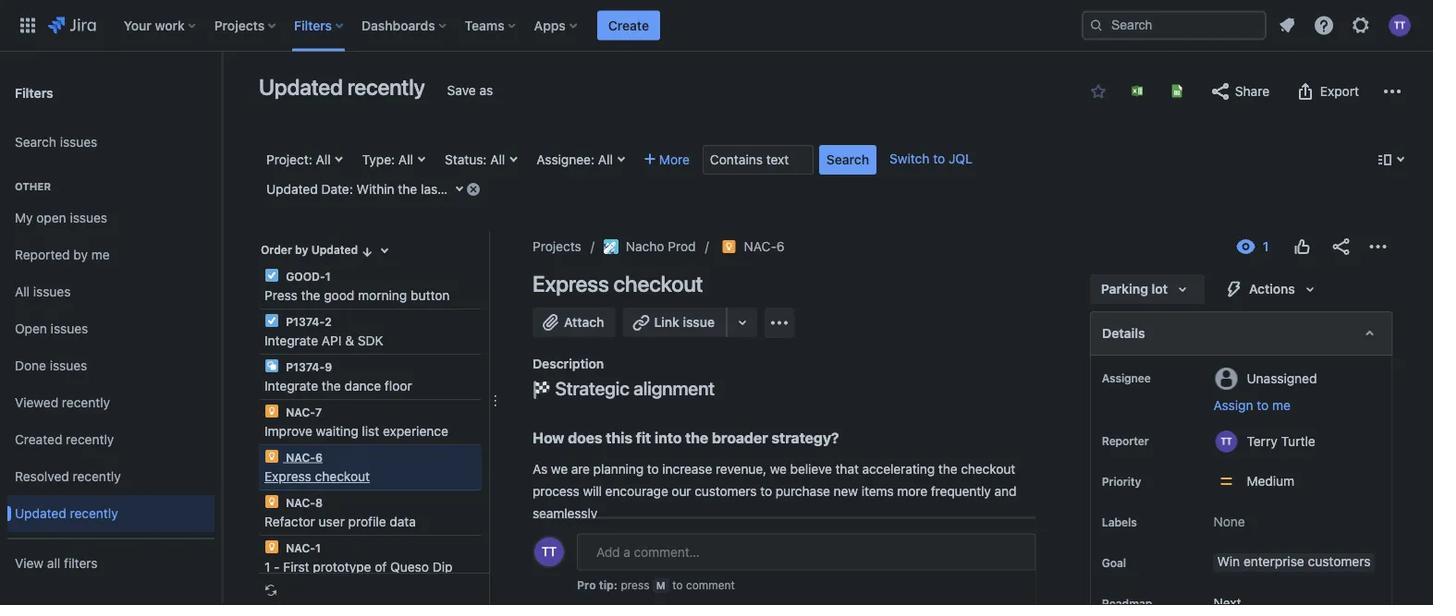 Task type: locate. For each thing, give the bounding box(es) containing it.
express up "nac-8"
[[265, 469, 312, 485]]

switch
[[890, 151, 930, 166]]

1 horizontal spatial projects
[[533, 239, 582, 254]]

0 horizontal spatial checkout
[[315, 469, 370, 485]]

as we are planning to increase revenue, we believe that accelerating the checkout process will encourage our customers to purchase new items more frequently and seamlessly
[[533, 462, 1020, 522]]

how does this fit into the broader strategy?
[[533, 430, 839, 447]]

6 up add app icon
[[777, 239, 785, 254]]

updated recently down filters dropdown button
[[259, 74, 425, 100]]

banner containing your work
[[0, 0, 1434, 52]]

idea image
[[722, 240, 737, 254], [265, 449, 279, 464], [265, 495, 279, 510], [265, 540, 279, 555]]

recently down created recently 'link'
[[73, 469, 121, 485]]

enterprise
[[1243, 554, 1304, 570]]

1 vertical spatial integrate
[[265, 379, 318, 394]]

1 vertical spatial 6
[[315, 451, 323, 464]]

all right the assignee:
[[598, 152, 613, 167]]

appswitcher icon image
[[17, 14, 39, 37]]

nac- down improve
[[286, 451, 315, 464]]

0 vertical spatial p1374-
[[286, 315, 325, 328]]

1 horizontal spatial express
[[533, 271, 609, 297]]

dance
[[345, 379, 381, 394]]

express up the attach button
[[533, 271, 609, 297]]

to
[[933, 151, 945, 166], [1257, 398, 1269, 413], [647, 462, 659, 477], [760, 484, 772, 499], [673, 579, 683, 592]]

filters inside filters dropdown button
[[294, 18, 332, 33]]

p1374-2
[[283, 315, 332, 328]]

user
[[319, 515, 345, 530]]

projects link
[[533, 236, 582, 258]]

reported by me link
[[7, 237, 215, 274]]

idea image down improve
[[265, 449, 279, 464]]

search inside button
[[827, 152, 869, 167]]

2 p1374- from the top
[[286, 361, 325, 374]]

done issues link
[[7, 348, 215, 385]]

recently down viewed recently link
[[66, 432, 114, 448]]

1 vertical spatial filters
[[15, 85, 53, 100]]

1 down user at the bottom left of page
[[315, 542, 321, 555]]

by inside other group
[[73, 247, 88, 263]]

terry turtle
[[1247, 434, 1315, 449]]

recently inside "link"
[[73, 469, 121, 485]]

recently down 'resolved recently' "link"
[[70, 506, 118, 522]]

resolved recently
[[15, 469, 121, 485]]

p1374- up integrate api & sdk
[[286, 315, 325, 328]]

turtle
[[1281, 434, 1315, 449]]

nac- up refactor
[[286, 497, 315, 510]]

assignee
[[1102, 372, 1151, 385]]

open
[[15, 321, 47, 337]]

nac- for refactor user profile data
[[286, 497, 315, 510]]

share link
[[1200, 77, 1279, 106]]

1 horizontal spatial customers
[[1308, 554, 1371, 570]]

jira image
[[48, 14, 96, 37], [48, 14, 96, 37]]

of
[[375, 560, 387, 575]]

filters right projects popup button
[[294, 18, 332, 33]]

projects up "sidebar navigation" icon
[[214, 18, 265, 33]]

all right status:
[[490, 152, 505, 167]]

all for project: all
[[316, 152, 331, 167]]

1 horizontal spatial checkout
[[614, 271, 703, 297]]

open in microsoft excel image
[[1130, 84, 1145, 98]]

create
[[608, 18, 649, 33]]

project: all
[[266, 152, 331, 167]]

1 vertical spatial search
[[827, 152, 869, 167]]

1 vertical spatial p1374-
[[286, 361, 325, 374]]

me down the unassigned
[[1272, 398, 1291, 413]]

recently for updated recently 'link'
[[70, 506, 118, 522]]

filters up "search issues"
[[15, 85, 53, 100]]

profile image of terry turtle image
[[535, 538, 564, 567]]

search for search issues
[[15, 135, 56, 150]]

1 horizontal spatial we
[[770, 462, 787, 477]]

updated recently inside updated recently 'link'
[[15, 506, 118, 522]]

we left the believe
[[770, 462, 787, 477]]

1 horizontal spatial nac-6
[[744, 239, 785, 254]]

viewed
[[15, 395, 58, 411]]

that
[[836, 462, 859, 477]]

description
[[533, 357, 604, 372]]

:thought_balloon: image
[[533, 563, 551, 581]]

terry
[[1247, 434, 1277, 449]]

me for assign to me
[[1272, 398, 1291, 413]]

small image
[[360, 245, 375, 259]]

idea image left nac-6 'link'
[[722, 240, 737, 254]]

nac-6 link
[[744, 236, 785, 258]]

updated recently down 'resolved recently'
[[15, 506, 118, 522]]

0 vertical spatial projects
[[214, 18, 265, 33]]

by right order
[[295, 244, 308, 257]]

nac- up first
[[286, 542, 315, 555]]

recently inside 'link'
[[66, 432, 114, 448]]

more button
[[637, 145, 697, 175]]

express checkout down nacho prod icon
[[533, 271, 703, 297]]

teams button
[[459, 11, 523, 40]]

subtask image
[[265, 359, 279, 374]]

checkout up and
[[961, 462, 1016, 477]]

refactor user profile data
[[265, 515, 416, 530]]

p1374- for the
[[286, 361, 325, 374]]

0 horizontal spatial customers
[[695, 484, 757, 499]]

projects inside popup button
[[214, 18, 265, 33]]

integrate for integrate the dance floor
[[265, 379, 318, 394]]

0 horizontal spatial by
[[73, 247, 88, 263]]

to inside button
[[1257, 398, 1269, 413]]

and
[[995, 484, 1017, 499]]

nac-6 down improve
[[283, 451, 323, 464]]

0 vertical spatial 6
[[777, 239, 785, 254]]

idea image up refactor
[[265, 495, 279, 510]]

nac-6 up add app icon
[[744, 239, 785, 254]]

0 horizontal spatial me
[[91, 247, 110, 263]]

order by updated
[[261, 244, 358, 257]]

p1374- down integrate api & sdk
[[286, 361, 325, 374]]

1 integrate from the top
[[265, 333, 318, 349]]

me inside button
[[1272, 398, 1291, 413]]

1 vertical spatial projects
[[533, 239, 582, 254]]

all up date:
[[316, 152, 331, 167]]

all right type:
[[399, 152, 413, 167]]

sdk
[[358, 333, 384, 349]]

search left switch
[[827, 152, 869, 167]]

by right reported
[[73, 247, 88, 263]]

first
[[283, 560, 309, 575]]

1 we from the left
[[551, 462, 568, 477]]

issues inside "link"
[[51, 321, 88, 337]]

projects left nacho prod icon
[[533, 239, 582, 254]]

customers
[[695, 484, 757, 499], [1308, 554, 1371, 570]]

0 vertical spatial customers
[[695, 484, 757, 499]]

priority pin to top. only you can see pinned fields. image
[[1145, 474, 1160, 489]]

1 horizontal spatial search
[[827, 152, 869, 167]]

issues for all issues
[[33, 284, 71, 300]]

2 horizontal spatial checkout
[[961, 462, 1016, 477]]

notifications image
[[1276, 14, 1299, 37]]

checkout
[[614, 271, 703, 297], [961, 462, 1016, 477], [315, 469, 370, 485]]

updated left small icon
[[311, 244, 358, 257]]

recently for 'resolved recently' "link"
[[73, 469, 121, 485]]

create button
[[597, 11, 660, 40]]

idea image up -
[[265, 540, 279, 555]]

viewed recently link
[[7, 385, 215, 422]]

all for status: all
[[490, 152, 505, 167]]

1 vertical spatial updated recently
[[15, 506, 118, 522]]

does
[[568, 430, 603, 447]]

0 horizontal spatial search
[[15, 135, 56, 150]]

express checkout
[[533, 271, 703, 297], [265, 469, 370, 485]]

0 horizontal spatial updated recently
[[15, 506, 118, 522]]

last
[[421, 182, 442, 197]]

0 vertical spatial me
[[91, 247, 110, 263]]

1 up good
[[325, 270, 331, 283]]

other group
[[7, 161, 215, 538]]

recently up created recently
[[62, 395, 110, 411]]

nac- for 1 - first prototype of queso dip
[[286, 542, 315, 555]]

recently inside 'link'
[[70, 506, 118, 522]]

express checkout up '8' at the left of the page
[[265, 469, 370, 485]]

to down revenue,
[[760, 484, 772, 499]]

press the good morning button
[[265, 288, 450, 303]]

0 vertical spatial search
[[15, 135, 56, 150]]

save as button
[[438, 76, 502, 105]]

1 right the last
[[446, 182, 452, 197]]

issues inside 'link'
[[70, 210, 107, 226]]

the right into
[[685, 430, 709, 447]]

view all filters link
[[7, 546, 215, 583]]

prototype
[[313, 560, 371, 575]]

strategy?
[[772, 430, 839, 447]]

customers down revenue,
[[695, 484, 757, 499]]

pro
[[577, 579, 596, 592]]

1 p1374- from the top
[[286, 315, 325, 328]]

strategic alignment
[[551, 377, 715, 399]]

updated recently link
[[7, 496, 215, 533]]

list
[[362, 424, 379, 439]]

your work button
[[118, 11, 203, 40]]

9
[[325, 361, 332, 374]]

all inside other group
[[15, 284, 30, 300]]

all issues link
[[7, 274, 215, 311]]

1 vertical spatial me
[[1272, 398, 1291, 413]]

1 vertical spatial express
[[265, 469, 312, 485]]

0 vertical spatial express
[[533, 271, 609, 297]]

me inside other group
[[91, 247, 110, 263]]

save as
[[447, 83, 493, 98]]

nacho prod image
[[604, 240, 619, 254]]

integrate down p1374-2
[[265, 333, 318, 349]]

1 vertical spatial nac-6
[[283, 451, 323, 464]]

remove criteria image
[[466, 182, 481, 197]]

nac-
[[744, 239, 777, 254], [286, 406, 315, 419], [286, 451, 315, 464], [286, 497, 315, 510], [286, 542, 315, 555]]

1
[[446, 182, 452, 197], [325, 270, 331, 283], [315, 542, 321, 555], [265, 560, 270, 575]]

by for reported
[[73, 247, 88, 263]]

1 horizontal spatial express checkout
[[533, 271, 703, 297]]

:checkered_flag: image
[[533, 381, 551, 400], [533, 381, 551, 400]]

integrate down p1374-9
[[265, 379, 318, 394]]

projects for the projects link
[[533, 239, 582, 254]]

1 horizontal spatial by
[[295, 244, 308, 257]]

good-1
[[283, 270, 331, 283]]

1 horizontal spatial 6
[[777, 239, 785, 254]]

checkout down nacho prod
[[614, 271, 703, 297]]

0 vertical spatial integrate
[[265, 333, 318, 349]]

0 horizontal spatial projects
[[214, 18, 265, 33]]

updated down the resolved
[[15, 506, 66, 522]]

seamlessly
[[533, 506, 598, 522]]

will
[[583, 484, 602, 499]]

all up open
[[15, 284, 30, 300]]

assign to me button
[[1213, 397, 1373, 415]]

projects
[[214, 18, 265, 33], [533, 239, 582, 254]]

me down my open issues 'link'
[[91, 247, 110, 263]]

all for type: all
[[399, 152, 413, 167]]

filters
[[294, 18, 332, 33], [15, 85, 53, 100]]

1 horizontal spatial filters
[[294, 18, 332, 33]]

1 vertical spatial customers
[[1308, 554, 1371, 570]]

link
[[654, 315, 680, 330]]

win enterprise customers
[[1217, 554, 1371, 570]]

6 down waiting
[[315, 451, 323, 464]]

updated down filters dropdown button
[[259, 74, 343, 100]]

idea image for 1 - first prototype of queso dip
[[265, 540, 279, 555]]

to right assign
[[1257, 398, 1269, 413]]

customers right enterprise at the right bottom of page
[[1308, 554, 1371, 570]]

floor
[[385, 379, 412, 394]]

the left the last
[[398, 182, 417, 197]]

banner
[[0, 0, 1434, 52]]

idea image
[[265, 404, 279, 419]]

checkout up '8' at the left of the page
[[315, 469, 370, 485]]

we right as
[[551, 462, 568, 477]]

0 horizontal spatial we
[[551, 462, 568, 477]]

search up 'other'
[[15, 135, 56, 150]]

attach
[[564, 315, 604, 330]]

search
[[15, 135, 56, 150], [827, 152, 869, 167]]

0 vertical spatial updated recently
[[259, 74, 425, 100]]

the down 9
[[322, 379, 341, 394]]

nacho prod link
[[604, 236, 696, 258]]

press
[[265, 288, 298, 303]]

nac- up improve
[[286, 406, 315, 419]]

nac- left copy link to issue 'icon'
[[744, 239, 777, 254]]

2 integrate from the top
[[265, 379, 318, 394]]

0 horizontal spatial express checkout
[[265, 469, 370, 485]]

the up frequently in the bottom of the page
[[939, 462, 958, 477]]

the down good-1
[[301, 288, 320, 303]]

&
[[345, 333, 354, 349]]

nac- inside 'link'
[[744, 239, 777, 254]]

details
[[1102, 326, 1145, 341]]

add app image
[[769, 312, 791, 334]]

pro tip: press m to comment
[[577, 579, 735, 592]]

type: all
[[362, 152, 413, 167]]

my open issues link
[[7, 200, 215, 237]]

morning
[[358, 288, 407, 303]]

done issues
[[15, 358, 87, 374]]

0 vertical spatial filters
[[294, 18, 332, 33]]

1 horizontal spatial me
[[1272, 398, 1291, 413]]

parking
[[1101, 282, 1148, 297]]



Task type: describe. For each thing, give the bounding box(es) containing it.
recently for created recently 'link'
[[66, 432, 114, 448]]

issues for done issues
[[50, 358, 87, 374]]

planning
[[593, 462, 644, 477]]

the inside as we are planning to increase revenue, we believe that accelerating the checkout process will encourage our customers to purchase new items more frequently and seamlessly
[[939, 462, 958, 477]]

assign to me
[[1213, 398, 1291, 413]]

apps
[[534, 18, 566, 33]]

as
[[480, 83, 493, 98]]

to up encourage
[[647, 462, 659, 477]]

0 horizontal spatial filters
[[15, 85, 53, 100]]

projects for projects popup button
[[214, 18, 265, 33]]

as
[[533, 462, 548, 477]]

actions image
[[1367, 236, 1389, 258]]

filters
[[64, 556, 98, 572]]

attach button
[[533, 308, 615, 338]]

apps button
[[529, 11, 584, 40]]

search issues link
[[7, 124, 215, 161]]

parking lot
[[1101, 282, 1168, 297]]

customers inside as we are planning to increase revenue, we believe that accelerating the checkout process will encourage our customers to purchase new items more frequently and seamlessly
[[695, 484, 757, 499]]

small image
[[1091, 84, 1106, 99]]

viewed recently
[[15, 395, 110, 411]]

1 horizontal spatial updated recently
[[259, 74, 425, 100]]

created recently
[[15, 432, 114, 448]]

press
[[621, 579, 650, 592]]

frequently
[[931, 484, 991, 499]]

none
[[1213, 515, 1245, 530]]

to right m
[[673, 579, 683, 592]]

queso
[[390, 560, 429, 575]]

revenue,
[[716, 462, 767, 477]]

share image
[[1330, 236, 1352, 258]]

good-
[[286, 270, 325, 283]]

alignment
[[634, 377, 715, 399]]

problem definition
[[551, 559, 704, 580]]

issues for open issues
[[51, 321, 88, 337]]

me for reported by me
[[91, 247, 110, 263]]

improve waiting list experience
[[265, 424, 448, 439]]

export
[[1321, 84, 1360, 99]]

Search field
[[1082, 11, 1267, 40]]

sidebar navigation image
[[202, 74, 242, 111]]

projects button
[[209, 11, 283, 40]]

tip:
[[599, 579, 618, 592]]

profile
[[348, 515, 386, 530]]

0 vertical spatial express checkout
[[533, 271, 703, 297]]

all for assignee: all
[[598, 152, 613, 167]]

dip
[[433, 560, 453, 575]]

open in google sheets image
[[1170, 84, 1185, 98]]

are
[[571, 462, 590, 477]]

to left jql
[[933, 151, 945, 166]]

our
[[672, 484, 691, 499]]

help image
[[1313, 14, 1335, 37]]

view
[[15, 556, 44, 572]]

goal
[[1102, 557, 1126, 570]]

0 vertical spatial nac-6
[[744, 239, 785, 254]]

problem
[[555, 559, 624, 580]]

purchase
[[776, 484, 830, 499]]

refactor
[[265, 515, 315, 530]]

issues for search issues
[[60, 135, 97, 150]]

order
[[261, 244, 292, 257]]

vote options: no one has voted for this issue yet. image
[[1291, 236, 1313, 258]]

task image
[[265, 314, 279, 328]]

m
[[656, 580, 666, 592]]

actions
[[1249, 282, 1295, 297]]

more
[[659, 152, 690, 167]]

2 we from the left
[[770, 462, 787, 477]]

unassigned
[[1247, 371, 1317, 386]]

labels
[[1102, 516, 1137, 529]]

updated inside 'link'
[[15, 506, 66, 522]]

settings image
[[1350, 14, 1372, 37]]

0 horizontal spatial express
[[265, 469, 312, 485]]

recently down "dashboards"
[[347, 74, 425, 100]]

my open issues
[[15, 210, 107, 226]]

primary element
[[11, 0, 1082, 51]]

Search issues using keywords text field
[[703, 145, 814, 175]]

this
[[606, 430, 633, 447]]

items
[[862, 484, 894, 499]]

task image
[[265, 268, 279, 283]]

order by updated link
[[259, 239, 377, 261]]

1 left -
[[265, 560, 270, 575]]

strategic
[[555, 377, 630, 399]]

good
[[324, 288, 355, 303]]

:thought_balloon: image
[[533, 563, 551, 581]]

idea image for express checkout
[[265, 449, 279, 464]]

nacho prod
[[626, 239, 696, 254]]

work
[[155, 18, 185, 33]]

resolved
[[15, 469, 69, 485]]

created
[[15, 432, 62, 448]]

your profile and settings image
[[1389, 14, 1411, 37]]

fit
[[636, 430, 651, 447]]

integrate the dance floor
[[265, 379, 412, 394]]

details element
[[1090, 312, 1393, 356]]

open issues
[[15, 321, 88, 337]]

nac- for improve waiting list experience
[[286, 406, 315, 419]]

-
[[274, 560, 280, 575]]

experience
[[383, 424, 448, 439]]

0 horizontal spatial 6
[[315, 451, 323, 464]]

nac-8
[[283, 497, 323, 510]]

by for order
[[295, 244, 308, 257]]

search image
[[1089, 18, 1104, 33]]

nac-7
[[283, 406, 322, 419]]

search for search
[[827, 152, 869, 167]]

more
[[897, 484, 928, 499]]

integrate api & sdk
[[265, 333, 384, 349]]

checkout inside as we are planning to increase revenue, we believe that accelerating the checkout process will encourage our customers to purchase new items more frequently and seamlessly
[[961, 462, 1016, 477]]

7
[[315, 406, 322, 419]]

into
[[655, 430, 682, 447]]

switch to jql
[[890, 151, 973, 166]]

integrate for integrate api & sdk
[[265, 333, 318, 349]]

idea image for refactor user profile data
[[265, 495, 279, 510]]

link web pages and more image
[[732, 312, 754, 334]]

p1374- for api
[[286, 315, 325, 328]]

updated down project:
[[266, 182, 318, 197]]

nac- for express checkout
[[286, 451, 315, 464]]

resolved recently link
[[7, 459, 215, 496]]

8
[[315, 497, 323, 510]]

created recently link
[[7, 422, 215, 459]]

search issues
[[15, 135, 97, 150]]

0 horizontal spatial nac-6
[[283, 451, 323, 464]]

believe
[[790, 462, 832, 477]]

Add a comment… field
[[577, 534, 1036, 571]]

copy link to issue image
[[781, 239, 796, 253]]

waiting
[[316, 424, 359, 439]]

nac-1
[[283, 542, 321, 555]]

open issues link
[[7, 311, 215, 348]]

broader
[[712, 430, 768, 447]]

comment
[[686, 579, 735, 592]]

view all filters
[[15, 556, 98, 572]]

6 inside nac-6 'link'
[[777, 239, 785, 254]]

process
[[533, 484, 580, 499]]

recently for viewed recently link
[[62, 395, 110, 411]]

type:
[[362, 152, 395, 167]]

1 vertical spatial express checkout
[[265, 469, 370, 485]]



Task type: vqa. For each thing, say whether or not it's contained in the screenshot.
KAN's managed
no



